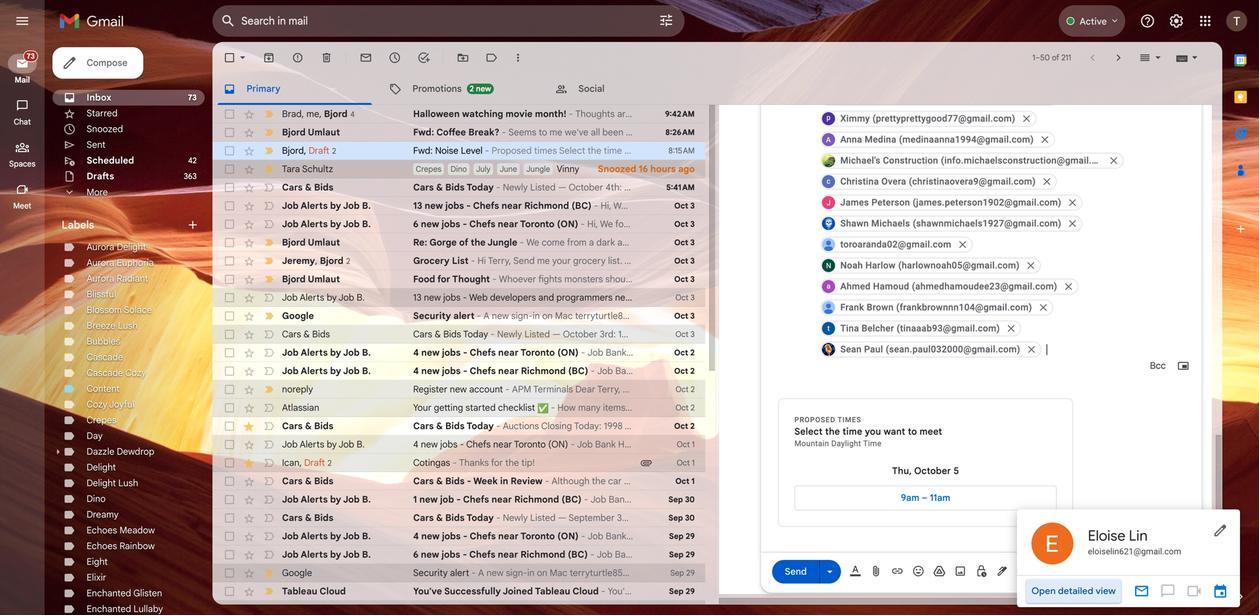 Task type: vqa. For each thing, say whether or not it's contained in the screenshot.
2nd am from the right
no



Task type: locate. For each thing, give the bounding box(es) containing it.
0 vertical spatial 6
[[413, 218, 419, 230]]

chat
[[14, 117, 31, 127]]

(on) inside 13 new jobs - web developers and programmers  near toronto (on) link
[[670, 292, 690, 303]]

1 vertical spatial enchanted
[[87, 603, 131, 615]]

0 vertical spatial 30
[[685, 495, 695, 505]]

0 vertical spatial alert
[[453, 310, 475, 322]]

1 enchanted from the top
[[87, 588, 131, 599]]

0 vertical spatial bjord umlaut
[[282, 127, 340, 138]]

13 row from the top
[[212, 325, 705, 344]]

1 security alert - from the top
[[413, 310, 484, 322]]

0 vertical spatial google
[[282, 310, 314, 322]]

1 vertical spatial lush
[[118, 477, 138, 489]]

2 inside bjord , draft 2
[[332, 146, 336, 156]]

5 cars & bids from the top
[[282, 512, 333, 524]]

29 for you've successfully joined tableau cloud -
[[686, 587, 695, 596]]

(on) for sep 29
[[557, 531, 579, 542]]

october
[[914, 465, 951, 477]]

social
[[578, 83, 605, 94]]

tab list
[[1222, 42, 1259, 568], [212, 73, 1222, 105]]

1 vertical spatial 4 new jobs - chefs near toronto (on) -
[[413, 439, 577, 450]]

10 row from the top
[[212, 270, 705, 289]]

toggle confidential mode image
[[975, 565, 988, 578]]

1 horizontal spatial cloud
[[573, 586, 599, 597]]

snoozed for snoozed link
[[87, 123, 123, 135]]

12 not important switch from the top
[[262, 475, 275, 488]]

1 vertical spatial send
[[785, 566, 807, 577]]

3 cars & bids from the top
[[282, 420, 333, 432]]

22 row from the top
[[212, 491, 705, 509]]

24 row from the top
[[212, 527, 705, 546]]

1 vertical spatial sep 30
[[668, 513, 695, 523]]

3 aurora from the top
[[87, 273, 114, 284]]

cars & bids today - down july
[[413, 182, 503, 193]]

fwd: down halloween
[[413, 127, 434, 138]]

row containing tara schultz
[[212, 160, 705, 178]]

2 cars & bids from the top
[[282, 329, 330, 340]]

1 vertical spatial jungle
[[487, 237, 517, 248]]

dino down fwd: noise level -
[[451, 164, 467, 174]]

more send options image
[[823, 565, 836, 578]]

oct 2 for 4 new jobs - chefs near toronto (on) -
[[674, 348, 695, 358]]

2 not important switch from the top
[[262, 199, 275, 212]]

17 row from the top
[[212, 399, 705, 417]]

draft up schultz
[[309, 145, 329, 156]]

2 fwd: from the top
[[413, 145, 433, 156]]

fwd: coffee break? -
[[413, 127, 508, 138]]

1 vertical spatial 13
[[413, 292, 421, 303]]

73 up 42
[[188, 93, 197, 103]]

security up you've
[[413, 567, 448, 579]]

christina overa (christinaovera9@gmail.com)
[[840, 176, 1036, 187]]

0 vertical spatial dino
[[451, 164, 467, 174]]

1 4 new jobs - chefs near toronto (on) - from the top
[[413, 347, 588, 358]]

toronto for sep 29
[[521, 531, 555, 542]]

of up list
[[459, 237, 468, 248]]

bjord up tara
[[282, 145, 304, 156]]

4 new jobs - chefs near toronto (on) - up thanks
[[413, 439, 577, 450]]

aurora up blissful link
[[87, 273, 114, 284]]

report spam image
[[291, 51, 304, 64]]

umlaut for food
[[308, 273, 340, 285]]

cars & bids
[[282, 182, 333, 193], [282, 329, 330, 340], [282, 420, 333, 432], [282, 475, 333, 487], [282, 512, 333, 524]]

0 vertical spatial draft
[[309, 145, 329, 156]]

older image
[[1112, 51, 1125, 64]]

overa
[[881, 176, 906, 187]]

1 vertical spatial cozy
[[87, 399, 107, 410]]

5 row from the top
[[212, 178, 705, 197]]

oct 2
[[674, 348, 695, 358], [674, 366, 695, 376], [676, 385, 695, 394], [676, 403, 695, 413], [674, 421, 695, 431]]

1 vertical spatial aurora
[[87, 257, 114, 269]]

today down 1 new job - chefs near richmond (bc) -
[[467, 512, 494, 524]]

list.
[[608, 255, 622, 267]]

1 fwd: from the top
[[413, 127, 434, 138]]

alert down web
[[453, 310, 475, 322]]

1 cloud from the left
[[320, 586, 346, 597]]

1 vertical spatial security alert -
[[413, 567, 478, 579]]

insert link ‪(⌘k)‬ image
[[891, 565, 904, 578]]

chefs for not important 'switch' corresponding to seventh row
[[469, 218, 495, 230]]

3 row from the top
[[212, 142, 705, 160]]

1 13 from the top
[[413, 200, 422, 211]]

dino inside cozy joyful crepes day dazzle dewdrop delight delight lush dino dreamy echoes meadow echoes rainbow eight
[[87, 493, 106, 505]]

advanced search options image
[[653, 7, 679, 33]]

security for sep 29
[[413, 567, 448, 579]]

0 vertical spatial umlaut
[[308, 127, 340, 138]]

near up 6 new jobs - chefs near richmond (bc) -
[[498, 531, 519, 542]]

1 horizontal spatial send
[[785, 566, 807, 577]]

9:42 am
[[665, 109, 695, 119]]

grocery
[[413, 255, 450, 267]]

not important switch for 23th row
[[262, 512, 275, 525]]

4 inside brad , me , bjord 4
[[350, 109, 355, 119]]

navigation containing mail
[[0, 42, 46, 615]]

bjord right jeremy
[[320, 255, 343, 266]]

Message Body text field
[[772, 380, 1191, 549]]

cars & bids - week in review -
[[413, 475, 552, 487]]

1 6 from the top
[[413, 218, 419, 230]]

0 vertical spatial aurora
[[87, 241, 114, 253]]

row containing bjord
[[212, 142, 705, 160]]

2 security from the top
[[413, 567, 448, 579]]

not important switch for 10th row from the bottom of the page
[[262, 420, 275, 433]]

anna
[[840, 134, 862, 145]]

press delete to remove this chip image
[[1039, 134, 1051, 146], [1108, 155, 1120, 167], [1041, 176, 1053, 188], [957, 239, 969, 251], [1037, 302, 1049, 313]]

4 row from the top
[[212, 160, 705, 178]]

umlaut down jeremy , bjord 2
[[308, 273, 340, 285]]

delight down dazzle
[[87, 462, 116, 473]]

chefs
[[473, 200, 499, 211], [469, 218, 495, 230], [470, 347, 496, 358], [470, 365, 496, 377], [466, 439, 491, 450], [463, 494, 489, 505], [470, 531, 496, 542], [469, 549, 495, 560]]

oct 1 for (on)
[[677, 440, 695, 450]]

0 vertical spatial me
[[306, 108, 319, 120]]

cars & bids today - down job
[[413, 512, 503, 524]]

near for sixth row from the bottom of the page
[[491, 494, 512, 505]]

support image
[[1140, 13, 1155, 29]]

content
[[87, 383, 120, 394]]

row containing atlassian
[[212, 399, 705, 417]]

cozy up the crepes link on the bottom left of page
[[87, 399, 107, 410]]

2 vertical spatial 4 new jobs - chefs near toronto (on) -
[[413, 531, 588, 542]]

4 cars & bids today - from the top
[[413, 512, 503, 524]]

security down food
[[413, 310, 451, 322]]

23 row from the top
[[212, 509, 705, 527]]

glisten
[[133, 588, 162, 599]]

1 vertical spatial crepes
[[87, 414, 117, 426]]

google down jeremy
[[282, 310, 314, 322]]

2 echoes from the top
[[87, 540, 117, 552]]

2 job alerts by job b. from the top
[[282, 218, 371, 230]]

belcher
[[862, 323, 894, 334]]

9 not important switch from the top
[[262, 420, 275, 433]]

dino up dreamy link
[[87, 493, 106, 505]]

4 job alerts by job b. from the top
[[282, 347, 371, 358]]

1 cascade from the top
[[87, 351, 123, 363]]

1 horizontal spatial cozy
[[125, 367, 146, 379]]

4 cars & bids from the top
[[282, 475, 333, 487]]

oct for row containing noreply
[[676, 385, 689, 394]]

break?
[[468, 127, 499, 138]]

construction
[[883, 155, 938, 166]]

7 job alerts by job b. from the top
[[282, 494, 371, 505]]

cascade down cascade link
[[87, 367, 123, 379]]

2 30 from the top
[[685, 513, 695, 523]]

0 horizontal spatial the
[[471, 237, 486, 248]]

0 vertical spatial lush
[[118, 320, 138, 331]]

the up daylight
[[825, 426, 840, 437]]

1 horizontal spatial tableau
[[535, 586, 570, 597]]

(on) for oct 3
[[557, 218, 578, 230]]

not important switch for sixth row from the bottom of the page
[[262, 493, 275, 506]]

today
[[467, 182, 494, 193], [463, 329, 488, 340], [467, 420, 494, 432], [467, 512, 494, 524]]

12 row from the top
[[212, 307, 705, 325]]

(bc) for 6 new jobs - chefs near richmond (bc)
[[568, 549, 588, 560]]

google for oct 3
[[282, 310, 314, 322]]

1 horizontal spatial jungle
[[526, 164, 550, 174]]

0 horizontal spatial 73
[[27, 52, 35, 61]]

cascade cozy link
[[87, 367, 146, 379]]

1 vertical spatial 6
[[413, 549, 419, 560]]

toronto down 13 new jobs - chefs near richmond (bc) -
[[520, 218, 555, 230]]

0 vertical spatial send
[[513, 255, 535, 267]]

0 vertical spatial the
[[471, 237, 486, 248]]

1 sep 30 from the top
[[668, 495, 695, 505]]

13 new jobs - chefs near richmond (bc) -
[[413, 200, 601, 211]]

0 horizontal spatial crepes
[[87, 414, 117, 426]]

insert emoji ‪(⌘⇧2)‬ image
[[912, 565, 925, 578]]

30
[[685, 495, 695, 505], [685, 513, 695, 523]]

snoozed down starred
[[87, 123, 123, 135]]

chefs up 4 new jobs - chefs near richmond (bc) -
[[470, 347, 496, 358]]

8 job alerts by job b. from the top
[[282, 531, 371, 542]]

6 job alerts by job b. from the top
[[282, 439, 365, 450]]

enchanted for enchanted glisten
[[87, 588, 131, 599]]

2 umlaut from the top
[[308, 237, 340, 248]]

0 horizontal spatial cozy
[[87, 399, 107, 410]]

1 vertical spatial snoozed
[[598, 163, 636, 175]]

0 vertical spatial delight
[[117, 241, 146, 253]]

google up tableau cloud
[[282, 567, 312, 579]]

alert for sep
[[450, 567, 469, 579]]

9am – 11am button
[[800, 486, 1051, 510]]

today down started
[[467, 420, 494, 432]]

29 for 4 new jobs - chefs near toronto (on) -
[[686, 532, 695, 541]]

0 vertical spatial sep 30
[[668, 495, 695, 505]]

richmond for 1 new job - chefs near richmond (bc)
[[514, 494, 559, 505]]

enchanted down elixir
[[87, 588, 131, 599]]

1 for cars & bids - week in review -
[[691, 476, 695, 486]]

4 new jobs - chefs near toronto (on) - up 6 new jobs - chefs near richmond (bc) -
[[413, 531, 588, 542]]

6 up you've
[[413, 549, 419, 560]]

ximmy
[[840, 113, 870, 124]]

labels heading
[[62, 218, 186, 231]]

1 vertical spatial google
[[282, 567, 312, 579]]

2 row from the top
[[212, 123, 705, 142]]

15 not important switch from the top
[[262, 530, 275, 543]]

new inside tab
[[476, 84, 491, 94]]

20 row from the top
[[212, 454, 705, 472]]

important mainly because it was sent directly to you. switch
[[262, 236, 275, 249]]

lullaby
[[134, 603, 163, 615]]

cars & bids for 1
[[282, 475, 333, 487]]

1 vertical spatial oct 1
[[677, 458, 695, 468]]

fwd: for fwd: coffee break? -
[[413, 127, 434, 138]]

radiant
[[117, 273, 148, 284]]

oct 3 for cars & bids today -
[[675, 330, 695, 339]]

me left your
[[537, 255, 550, 267]]

5 not important switch from the top
[[262, 328, 275, 341]]

2 bjord umlaut from the top
[[282, 237, 340, 248]]

delight down delight link
[[87, 477, 116, 489]]

today for 5:41 am
[[467, 182, 494, 193]]

aurora down aurora delight link
[[87, 257, 114, 269]]

not important switch for sixth row
[[262, 199, 275, 212]]

jer
[[658, 255, 672, 267]]

important according to google magic. switch for noreply
[[262, 383, 275, 396]]

None checkbox
[[223, 51, 236, 64], [223, 108, 236, 121], [223, 144, 236, 157], [223, 51, 236, 64], [223, 108, 236, 121], [223, 144, 236, 157]]

2 vertical spatial bjord umlaut
[[282, 273, 340, 285]]

3 cars & bids today - from the top
[[413, 420, 503, 432]]

near up 4 new jobs - chefs near richmond (bc) -
[[498, 347, 519, 358]]

18 row from the top
[[212, 417, 705, 435]]

2 6 from the top
[[413, 549, 419, 560]]

press delete to remove this chip element for (james.peterson1902@gmail.com)
[[1067, 197, 1079, 209]]

1 vertical spatial for
[[491, 457, 503, 469]]

the inside the proposed times select the time you want to meet mountain daylight time
[[825, 426, 840, 437]]

alert for oct
[[453, 310, 475, 322]]

for right food
[[437, 273, 450, 285]]

toronto up 4 new jobs - chefs near richmond (bc) -
[[521, 347, 555, 358]]

delight up euphoria on the top left of page
[[117, 241, 146, 253]]

cozy inside cozy joyful crepes day dazzle dewdrop delight delight lush dino dreamy echoes meadow echoes rainbow eight
[[87, 399, 107, 410]]

4 not important switch from the top
[[262, 291, 275, 304]]

bjord down brad
[[282, 127, 306, 138]]

euphoria
[[117, 257, 154, 269]]

0 horizontal spatial cloud
[[320, 586, 346, 597]]

chefs up the account
[[470, 365, 496, 377]]

frank
[[840, 302, 864, 313]]

echoes meadow link
[[87, 525, 155, 536]]

oct for 11th row
[[675, 293, 689, 303]]

None text field
[[1047, 339, 1191, 360]]

1 horizontal spatial of
[[1052, 53, 1059, 63]]

0 horizontal spatial dino
[[87, 493, 106, 505]]

(christinaovera9@gmail.com)
[[909, 176, 1036, 187]]

send button
[[772, 560, 819, 583]]

schultz
[[302, 163, 333, 175]]

1 vertical spatial 73
[[188, 93, 197, 103]]

none text field inside search field list box
[[1047, 339, 1191, 360]]

mail
[[15, 75, 30, 85]]

sep for 1 new job - chefs near richmond (bc) -
[[668, 495, 683, 505]]

fri, sep 29, 2023, 9:12 am element
[[670, 603, 695, 615]]

oct for row containing jeremy
[[674, 256, 688, 266]]

alert up successfully at the bottom left
[[450, 567, 469, 579]]

toggle split pane mode image
[[1138, 51, 1152, 64]]

1 bjord umlaut from the top
[[282, 127, 340, 138]]

1 vertical spatial alert
[[450, 567, 469, 579]]

bjord umlaut up bjord , draft 2
[[282, 127, 340, 138]]

fwd:
[[413, 127, 434, 138], [413, 145, 433, 156]]

cars & bids today - down web
[[413, 329, 497, 340]]

1 horizontal spatial for
[[491, 457, 503, 469]]

1 security from the top
[[413, 310, 451, 322]]

umlaut for re:
[[308, 237, 340, 248]]

sep for you've successfully joined tableau cloud -
[[669, 587, 684, 596]]

1 umlaut from the top
[[308, 127, 340, 138]]

2 enchanted from the top
[[87, 603, 131, 615]]

1 vertical spatial 30
[[685, 513, 695, 523]]

1 vertical spatial draft
[[304, 457, 325, 468]]

2 vertical spatial aurora
[[87, 273, 114, 284]]

4 important according to google magic. switch from the top
[[262, 310, 275, 323]]

snoozed left the "16" on the top of the page
[[598, 163, 636, 175]]

send left more send options image
[[785, 566, 807, 577]]

7 not important switch from the top
[[262, 365, 275, 378]]

2 google from the top
[[282, 567, 312, 579]]

row
[[212, 105, 705, 123], [212, 123, 705, 142], [212, 142, 705, 160], [212, 160, 705, 178], [212, 178, 705, 197], [212, 197, 705, 215], [212, 215, 705, 233], [212, 233, 705, 252], [212, 252, 705, 270], [212, 270, 705, 289], [212, 289, 705, 307], [212, 307, 705, 325], [212, 325, 705, 344], [212, 344, 705, 362], [212, 362, 705, 380], [212, 380, 705, 399], [212, 399, 705, 417], [212, 417, 705, 435], [212, 435, 705, 454], [212, 454, 705, 472], [212, 472, 705, 491], [212, 491, 705, 509], [212, 509, 705, 527], [212, 527, 705, 546], [212, 546, 705, 564], [212, 564, 705, 582], [212, 582, 705, 601]]

row containing brad
[[212, 105, 705, 123]]

30 for cars & bids today -
[[685, 513, 695, 523]]

navigation
[[0, 42, 46, 615]]

register
[[413, 384, 447, 395]]

alerts
[[301, 200, 328, 211], [301, 218, 328, 230], [300, 292, 324, 303], [301, 347, 328, 358], [301, 365, 328, 377], [300, 439, 324, 450], [301, 494, 328, 505], [301, 531, 328, 542], [301, 549, 328, 560]]

1 vertical spatial security
[[413, 567, 448, 579]]

0 horizontal spatial snoozed
[[87, 123, 123, 135]]

sep 29 for security alert -
[[670, 568, 695, 578]]

job alerts by job b.
[[282, 200, 371, 211], [282, 218, 371, 230], [282, 292, 365, 303], [282, 347, 371, 358], [282, 365, 371, 377], [282, 439, 365, 450], [282, 494, 371, 505], [282, 531, 371, 542], [282, 549, 371, 560]]

0 vertical spatial 73
[[27, 52, 35, 61]]

jeremy
[[282, 255, 315, 266]]

chefs for not important 'switch' corresponding to 15th row from the top of the page
[[470, 365, 496, 377]]

cars & bids today - down getting
[[413, 420, 503, 432]]

security alert - for sep 29
[[413, 567, 478, 579]]

jobs for not important 'switch' corresponding to 19th row
[[440, 439, 458, 450]]

1 vertical spatial cascade
[[87, 367, 123, 379]]

2 inside jeremy , bjord 2
[[346, 256, 350, 266]]

bcc
[[1150, 360, 1166, 372]]

27 row from the top
[[212, 582, 705, 601]]

chefs up thanks
[[466, 439, 491, 450]]

2 cars & bids today - from the top
[[413, 329, 497, 340]]

Search in mail text field
[[241, 14, 622, 28]]

draft
[[309, 145, 329, 156], [304, 457, 325, 468]]

jungle down "6 new jobs - chefs near toronto (on) -"
[[487, 237, 517, 248]]

send right terry,
[[513, 255, 535, 267]]

(on) for oct 1
[[548, 439, 568, 450]]

9 row from the top
[[212, 252, 705, 270]]

1 row from the top
[[212, 105, 705, 123]]

0 vertical spatial security
[[413, 310, 451, 322]]

oct for 10th row from the bottom of the page
[[674, 421, 688, 431]]

you've successfully joined tableau cloud -
[[413, 586, 608, 597]]

snoozed
[[87, 123, 123, 135], [598, 163, 636, 175]]

bjord down jeremy
[[282, 273, 306, 285]]

umlaut down brad , me , bjord 4 at the left of the page
[[308, 127, 340, 138]]

0 vertical spatial enchanted
[[87, 588, 131, 599]]

of right 50
[[1052, 53, 1059, 63]]

near down in
[[491, 494, 512, 505]]

0 vertical spatial 13
[[413, 200, 422, 211]]

elixir link
[[87, 572, 106, 583]]

move to image
[[456, 51, 470, 64]]

13 not important switch from the top
[[262, 493, 275, 506]]

0 vertical spatial cozy
[[125, 367, 146, 379]]

row containing tableau cloud
[[212, 582, 705, 601]]

0 vertical spatial echoes
[[87, 525, 117, 536]]

1 vertical spatial dino
[[87, 493, 106, 505]]

oct for 14th row
[[674, 348, 688, 358]]

5 important according to google magic. switch from the top
[[262, 383, 275, 396]]

main content
[[212, 0, 1222, 615]]

6 up re: at the top left of the page
[[413, 218, 419, 230]]

brown
[[867, 302, 894, 313]]

alert
[[453, 310, 475, 322], [450, 567, 469, 579]]

toronto up tip!
[[514, 439, 546, 450]]

bjord umlaut down jeremy , bjord 2
[[282, 273, 340, 285]]

not important switch for 25th row from the top of the page
[[262, 548, 275, 561]]

6
[[413, 218, 419, 230], [413, 549, 419, 560]]

73 up mail 'heading'
[[27, 52, 35, 61]]

bjord umlaut for fwd: coffee break?
[[282, 127, 340, 138]]

2 security alert - from the top
[[413, 567, 478, 579]]

enchanted lullaby
[[87, 603, 163, 615]]

2 vertical spatial the
[[505, 457, 519, 469]]

security alert - up you've
[[413, 567, 478, 579]]

toronto for oct 1
[[514, 439, 546, 450]]

food
[[413, 273, 435, 285]]

16 not important switch from the top
[[262, 548, 275, 561]]

13 up re: at the top left of the page
[[413, 200, 422, 211]]

chefs down the cars & bids - week in review -
[[463, 494, 489, 505]]

1 horizontal spatial dino
[[451, 164, 467, 174]]

richmond up joined at left
[[521, 549, 565, 560]]

0 vertical spatial 4 new jobs - chefs near toronto (on) -
[[413, 347, 588, 358]]

archive image
[[262, 51, 275, 64]]

near up "6 new jobs - chefs near toronto (on) -"
[[501, 200, 522, 211]]

chefs up re: gorge of the jungle -
[[469, 218, 495, 230]]

2 cloud from the left
[[573, 586, 599, 597]]

0 vertical spatial of
[[1052, 53, 1059, 63]]

press delete to remove this chip element
[[1021, 113, 1032, 125], [1039, 134, 1051, 146], [1108, 155, 1120, 167], [1041, 176, 1053, 188], [1067, 197, 1079, 209], [1067, 218, 1078, 230], [957, 239, 969, 251], [1025, 260, 1037, 271], [1063, 281, 1074, 292], [1037, 302, 1049, 313], [1005, 323, 1017, 334], [1026, 344, 1037, 355]]

the for time
[[825, 426, 840, 437]]

1 horizontal spatial the
[[505, 457, 519, 469]]

tara schultz
[[282, 163, 333, 175]]

(harlownoah05@gmail.com)
[[898, 260, 1020, 271]]

crepes up day "link"
[[87, 414, 117, 426]]

2 vertical spatial umlaut
[[308, 273, 340, 285]]

1 horizontal spatial snoozed
[[598, 163, 636, 175]]

1 vertical spatial fwd:
[[413, 145, 433, 156]]

chefs up successfully at the bottom left
[[469, 549, 495, 560]]

0 horizontal spatial for
[[437, 273, 450, 285]]

near up cotingas - thanks for the tip!
[[493, 439, 512, 450]]

not important switch for fourth row from the bottom
[[262, 530, 275, 543]]

echoes down "dreamy"
[[87, 525, 117, 536]]

enchanted lullaby link
[[87, 603, 163, 615]]

atlassian
[[282, 402, 319, 413]]

6 not important switch from the top
[[262, 346, 275, 359]]

13 new jobs - web developers and programmers  near toronto (on) link
[[413, 291, 690, 304]]

0 vertical spatial crepes
[[416, 164, 441, 174]]

✅ image
[[537, 403, 549, 414]]

new
[[476, 84, 491, 94], [425, 200, 443, 211], [421, 218, 439, 230], [424, 292, 441, 303], [421, 347, 440, 358], [421, 365, 440, 377], [450, 384, 467, 395], [421, 439, 438, 450], [419, 494, 438, 505], [421, 531, 440, 542], [421, 549, 439, 560]]

(medinaanna1994@gmail.com)
[[899, 134, 1034, 145]]

chefs up "6 new jobs - chefs near toronto (on) -"
[[473, 200, 499, 211]]

richmond down review
[[514, 494, 559, 505]]

settings image
[[1169, 13, 1184, 29]]

grocery list - hi terry, send me your grocery list. thanks, jer
[[413, 255, 672, 267]]

press delete to remove this chip element for (frankbrownnn104@gmail.com)
[[1037, 302, 1049, 313]]

aurora up aurora euphoria 'link'
[[87, 241, 114, 253]]

crepes down noise
[[416, 164, 441, 174]]

13 for 13 new jobs - web developers and programmers  near toronto (on)
[[413, 292, 421, 303]]

0 horizontal spatial jungle
[[487, 237, 517, 248]]

1 horizontal spatial 73
[[188, 93, 197, 103]]

jungle left vinny
[[526, 164, 550, 174]]

chefs up 6 new jobs - chefs near richmond (bc) -
[[470, 531, 496, 542]]

security alert -
[[413, 310, 484, 322], [413, 567, 478, 579]]

jobs for not important 'switch' for 14th row
[[442, 347, 461, 358]]

2 new
[[470, 84, 491, 94]]

blissful link
[[87, 289, 116, 300]]

frank brown (frankbrownnn104@gmail.com)
[[840, 302, 1032, 313]]

delete image
[[320, 51, 333, 64]]

bjord umlaut up jeremy , bjord 2
[[282, 237, 340, 248]]

2 sep 30 from the top
[[668, 513, 695, 523]]

1 google from the top
[[282, 310, 314, 322]]

3 bjord umlaut from the top
[[282, 273, 340, 285]]

3 not important switch from the top
[[262, 218, 275, 231]]

1 vertical spatial bjord umlaut
[[282, 237, 340, 248]]

list
[[452, 255, 469, 267]]

2 aurora from the top
[[87, 257, 114, 269]]

0 vertical spatial snoozed
[[87, 123, 123, 135]]

security alert - down web
[[413, 310, 484, 322]]

inbox link
[[87, 92, 111, 103]]

dino link
[[87, 493, 106, 505]]

echoes up eight
[[87, 540, 117, 552]]

3 for grocery list - hi terry, send me your grocery list. thanks, jer
[[690, 256, 695, 266]]

shawn michaels (shawnmichaels1927@gmail.com)
[[840, 218, 1061, 229]]

0 vertical spatial cascade
[[87, 351, 123, 363]]

bjord umlaut
[[282, 127, 340, 138], [282, 237, 340, 248], [282, 273, 340, 285]]

1 cars & bids from the top
[[282, 182, 333, 193]]

fwd: left noise
[[413, 145, 433, 156]]

search field list box
[[818, 0, 1191, 360]]

press delete to remove this chip image
[[1021, 113, 1032, 125], [1067, 197, 1079, 209], [1067, 218, 1078, 230], [1025, 260, 1037, 271], [1063, 281, 1074, 292], [1005, 323, 1017, 334], [1026, 344, 1037, 355]]

8 not important switch from the top
[[262, 401, 275, 414]]

2 horizontal spatial the
[[825, 426, 840, 437]]

not important switch for 19th row
[[262, 438, 275, 451]]

6 new jobs - chefs near richmond (bc) -
[[413, 549, 597, 560]]

breeze
[[87, 320, 115, 331]]

5
[[954, 465, 959, 477]]

umlaut up jeremy , bjord 2
[[308, 237, 340, 248]]

toronto up 6 new jobs - chefs near richmond (bc) -
[[521, 531, 555, 542]]

0 vertical spatial security alert -
[[413, 310, 484, 322]]

richmond down vinny
[[524, 200, 569, 211]]

1 important according to google magic. switch from the top
[[262, 163, 275, 176]]

richmond
[[524, 200, 569, 211], [521, 365, 566, 377], [514, 494, 559, 505], [521, 549, 565, 560]]

0 horizontal spatial tableau
[[282, 586, 317, 597]]

primary
[[247, 83, 280, 94]]

press delete to remove this chip element for (ahmedhamoudee23@gmail.com)
[[1063, 281, 1074, 292]]

None checkbox
[[223, 126, 236, 139], [223, 567, 236, 580], [223, 585, 236, 598], [223, 603, 236, 615], [223, 126, 236, 139], [223, 567, 236, 580], [223, 585, 236, 598], [223, 603, 236, 615]]

press delete to remove this chip image for (christinaovera9@gmail.com)
[[1041, 176, 1053, 188]]

13 down food
[[413, 292, 421, 303]]

near up you've successfully joined tableau cloud -
[[498, 549, 518, 560]]

richmond up ✅ icon
[[521, 365, 566, 377]]

press delete to remove this chip element for (tinaaab93@gmail.com)
[[1005, 323, 1017, 334]]

today down july
[[467, 182, 494, 193]]

by for 14th row
[[330, 347, 341, 358]]

me
[[306, 108, 319, 120], [537, 255, 550, 267]]

press delete to remove this chip image for (frankbrownnn104@gmail.com)
[[1037, 302, 1049, 313]]

cozy inside aurora delight aurora euphoria aurora radiant blissful blossom solace breeze lush bubbles cascade cascade cozy
[[125, 367, 146, 379]]

today down web
[[463, 329, 488, 340]]

(sean.paul032000@gmail.com)
[[886, 344, 1020, 355]]

1 cars & bids today - from the top
[[413, 182, 503, 193]]

meet
[[920, 426, 942, 437]]

2 vertical spatial oct 1
[[675, 476, 695, 486]]

jobs for not important 'switch' associated with fourth row from the bottom
[[442, 531, 461, 542]]

oct 3
[[674, 201, 695, 211], [674, 219, 695, 229], [674, 238, 695, 248], [674, 256, 695, 266], [674, 274, 695, 284], [675, 293, 695, 303], [674, 311, 695, 321], [675, 330, 695, 339]]

1 vertical spatial the
[[825, 426, 840, 437]]

the up hi
[[471, 237, 486, 248]]

29 for 6 new jobs - chefs near richmond (bc) -
[[686, 550, 695, 560]]

13 for 13 new jobs - chefs near richmond (bc) -
[[413, 200, 422, 211]]

not important switch for 5th row from the top of the page
[[262, 181, 275, 194]]

3 for security alert -
[[690, 311, 695, 321]]

10 not important switch from the top
[[262, 438, 275, 451]]

dino inside row
[[451, 164, 467, 174]]

4 new jobs - chefs near toronto (on) - up 4 new jobs - chefs near richmond (bc) -
[[413, 347, 588, 358]]

8:26 am
[[665, 128, 695, 137]]

sep 29 for you've successfully joined tableau cloud -
[[669, 587, 695, 596]]

1 vertical spatial of
[[459, 237, 468, 248]]

3 umlaut from the top
[[308, 273, 340, 285]]

2 4 new jobs - chefs near toronto (on) - from the top
[[413, 439, 577, 450]]

richmond for 6 new jobs - chefs near richmond (bc)
[[521, 549, 565, 560]]

started
[[466, 402, 496, 413]]

enchanted
[[87, 588, 131, 599], [87, 603, 131, 615]]

dreamy link
[[87, 509, 119, 520]]

2 13 from the top
[[413, 292, 421, 303]]

Search in mail search field
[[212, 5, 685, 37]]

near down 13 new jobs - chefs near richmond (bc) -
[[498, 218, 518, 230]]

row containing noreply
[[212, 380, 705, 399]]

near up the account
[[498, 365, 519, 377]]

2 row
[[212, 601, 705, 615]]

near
[[501, 200, 522, 211], [498, 218, 518, 230], [615, 292, 634, 303], [498, 347, 519, 358], [498, 365, 519, 377], [493, 439, 512, 450], [491, 494, 512, 505], [498, 531, 519, 542], [498, 549, 518, 560]]

cozy joyful link
[[87, 399, 135, 410]]

for up in
[[491, 457, 503, 469]]

the left tip!
[[505, 457, 519, 469]]

1 horizontal spatial me
[[537, 255, 550, 267]]

draft right ican
[[304, 457, 325, 468]]

important according to google magic. switch
[[262, 163, 275, 176], [262, 254, 275, 268], [262, 273, 275, 286], [262, 310, 275, 323], [262, 383, 275, 396]]

0 vertical spatial for
[[437, 273, 450, 285]]

dino
[[451, 164, 467, 174], [87, 493, 106, 505]]

0 vertical spatial fwd:
[[413, 127, 434, 138]]

you've
[[413, 586, 442, 597]]

3 important according to google magic. switch from the top
[[262, 273, 275, 286]]

cascade down bubbles link
[[87, 351, 123, 363]]

chefs for not important 'switch' associated with sixth row from the bottom of the page
[[463, 494, 489, 505]]

lush inside cozy joyful crepes day dazzle dewdrop delight delight lush dino dreamy echoes meadow echoes rainbow eight
[[118, 477, 138, 489]]

lush down dewdrop
[[118, 477, 138, 489]]

11 not important switch from the top
[[262, 456, 275, 470]]

14 not important switch from the top
[[262, 512, 275, 525]]

1 vertical spatial umlaut
[[308, 237, 340, 248]]

near for seventh row
[[498, 218, 518, 230]]

2 vertical spatial delight
[[87, 477, 116, 489]]

1 vertical spatial echoes
[[87, 540, 117, 552]]

0 vertical spatial oct 1
[[677, 440, 695, 450]]

near for sixth row
[[501, 200, 522, 211]]

not important switch
[[262, 181, 275, 194], [262, 199, 275, 212], [262, 218, 275, 231], [262, 291, 275, 304], [262, 328, 275, 341], [262, 346, 275, 359], [262, 365, 275, 378], [262, 401, 275, 414], [262, 420, 275, 433], [262, 438, 275, 451], [262, 456, 275, 470], [262, 475, 275, 488], [262, 493, 275, 506], [262, 512, 275, 525], [262, 530, 275, 543], [262, 548, 275, 561]]

cozy up joyful
[[125, 367, 146, 379]]

1 for cotingas - thanks for the tip!
[[692, 458, 695, 468]]

3 for 6 new jobs - chefs near toronto (on) -
[[690, 219, 695, 229]]

me right brad
[[306, 108, 319, 120]]

oct 3 for 6 new jobs - chefs near toronto (on) -
[[674, 219, 695, 229]]

time
[[863, 439, 882, 448]]

16 row from the top
[[212, 380, 705, 399]]

snoozed inside row
[[598, 163, 636, 175]]

0 horizontal spatial of
[[459, 237, 468, 248]]

chat heading
[[0, 117, 45, 127]]



Task type: describe. For each thing, give the bounding box(es) containing it.
richmond for 13 new jobs - chefs near richmond (bc)
[[524, 200, 569, 211]]

social tab
[[544, 73, 710, 105]]

press delete to remove this chip image for (prettyprettygood77@gmail.com)
[[1021, 113, 1032, 125]]

has attachment image
[[640, 456, 653, 470]]

(prettyprettygood77@gmail.com)
[[873, 113, 1015, 124]]

row containing ican
[[212, 454, 705, 472]]

0 horizontal spatial send
[[513, 255, 535, 267]]

near for 15th row from the top of the page
[[498, 365, 519, 377]]

toronto down thanks,
[[636, 292, 668, 303]]

crepes link
[[87, 414, 117, 426]]

chefs for not important 'switch' associated with 25th row from the top of the page
[[469, 549, 495, 560]]

near for 25th row from the top of the page
[[498, 549, 518, 560]]

(frankbrownnn104@gmail.com)
[[896, 302, 1032, 313]]

in
[[500, 475, 508, 487]]

delight inside aurora delight aurora euphoria aurora radiant blissful blossom solace breeze lush bubbles cascade cascade cozy
[[117, 241, 146, 253]]

toroaranda02@gmail.com
[[840, 239, 951, 250]]

oct for 15th row from the top of the page
[[674, 366, 688, 376]]

3 for re: gorge of the jungle -
[[690, 238, 695, 248]]

gmail image
[[59, 8, 131, 34]]

by for seventh row
[[330, 218, 341, 230]]

today for oct 2
[[467, 420, 494, 432]]

by for sixth row
[[330, 200, 341, 211]]

bjord umlaut for food for thought
[[282, 273, 340, 285]]

starred link
[[87, 108, 118, 119]]

web
[[469, 292, 488, 303]]

by for 15th row from the top of the page
[[330, 365, 341, 377]]

promotions
[[412, 83, 462, 94]]

5:41 am
[[666, 183, 695, 192]]

tab list containing primary
[[212, 73, 1222, 105]]

thanks,
[[624, 255, 656, 267]]

spaces heading
[[0, 159, 45, 169]]

level
[[461, 145, 483, 156]]

press delete to remove this chip element for (sean.paul032000@gmail.com)
[[1026, 344, 1037, 355]]

christina
[[840, 176, 879, 187]]

important according to google magic. switch for bjord umlaut
[[262, 273, 275, 286]]

press delete to remove this chip element for (info.michaelsconstruction@gmail.com)
[[1108, 155, 1120, 167]]

fwd: noise level -
[[413, 145, 492, 156]]

21 row from the top
[[212, 472, 705, 491]]

14 row from the top
[[212, 344, 705, 362]]

cars & bids today - for sep 30
[[413, 512, 503, 524]]

draft for bjord
[[309, 145, 329, 156]]

1 echoes from the top
[[87, 525, 117, 536]]

row containing jeremy
[[212, 252, 705, 270]]

meadow
[[119, 525, 155, 536]]

july
[[476, 164, 491, 174]]

select input tool image
[[1191, 53, 1199, 62]]

mail heading
[[0, 75, 45, 85]]

ximmy (prettyprettygood77@gmail.com)
[[840, 113, 1015, 124]]

june
[[500, 164, 517, 174]]

medina
[[865, 134, 896, 145]]

press delete to remove this chip image for (medinaanna1994@gmail.com)
[[1039, 134, 1051, 146]]

jobs for not important 'switch' corresponding to 15th row from the top of the page
[[442, 365, 461, 377]]

oct 3 for food for thought -
[[674, 274, 695, 284]]

starred
[[87, 108, 118, 119]]

food for thought -
[[413, 273, 499, 285]]

oct for row containing ican
[[677, 458, 690, 468]]

bcc link
[[1150, 359, 1166, 372]]

press delete to remove this chip image for (shawnmichaels1927@gmail.com)
[[1067, 218, 1078, 230]]

of for the
[[459, 237, 468, 248]]

shawn
[[840, 218, 869, 229]]

bjord umlaut for re: gorge of the jungle
[[282, 237, 340, 248]]

1 vertical spatial me
[[537, 255, 550, 267]]

6 row from the top
[[212, 197, 705, 215]]

oct for 12th row
[[674, 311, 688, 321]]

insert signature image
[[996, 565, 1009, 578]]

tina
[[840, 323, 859, 334]]

not important switch for 14th row
[[262, 346, 275, 359]]

umlaut for fwd:
[[308, 127, 340, 138]]

2 tableau from the left
[[535, 586, 570, 597]]

3 for food for thought -
[[690, 274, 695, 284]]

mark as unread image
[[359, 51, 372, 64]]

more image
[[512, 51, 525, 64]]

7 row from the top
[[212, 215, 705, 233]]

primary tab
[[212, 73, 377, 105]]

bjord right brad
[[324, 108, 348, 120]]

re:
[[413, 237, 427, 248]]

developers
[[490, 292, 536, 303]]

oct for seventh row
[[674, 219, 688, 229]]

sep for cars & bids today -
[[668, 513, 683, 523]]

0 horizontal spatial me
[[306, 108, 319, 120]]

promotions, 2 new messages, tab
[[378, 73, 544, 105]]

sep 30 for cars & bids today -
[[668, 513, 695, 523]]

movie
[[506, 108, 533, 120]]

by for sixth row from the bottom of the page
[[330, 494, 341, 505]]

8 row from the top
[[212, 233, 705, 252]]

breeze lush link
[[87, 320, 138, 331]]

content link
[[87, 383, 120, 394]]

information card element
[[1017, 510, 1240, 607]]

draft for ican
[[304, 457, 325, 468]]

9 job alerts by job b. from the top
[[282, 549, 371, 560]]

jobs for not important 'switch' associated with 25th row from the top of the page
[[442, 549, 460, 560]]

5 job alerts by job b. from the top
[[282, 365, 371, 377]]

2 cascade from the top
[[87, 367, 123, 379]]

elixir
[[87, 572, 106, 583]]

labels image
[[485, 51, 498, 64]]

press delete to remove this chip image for (james.peterson1902@gmail.com)
[[1067, 197, 1079, 209]]

near for fourth row from the bottom
[[498, 531, 519, 542]]

aurora delight aurora euphoria aurora radiant blissful blossom solace breeze lush bubbles cascade cascade cozy
[[87, 241, 154, 379]]

19 row from the top
[[212, 435, 705, 454]]

send inside button
[[785, 566, 807, 577]]

press delete to remove this chip image for (harlownoah05@gmail.com)
[[1025, 260, 1037, 271]]

2 inside 'ican , draft 2'
[[328, 458, 332, 468]]

1 aurora from the top
[[87, 241, 114, 253]]

select
[[794, 426, 823, 437]]

brad , me , bjord 4
[[282, 108, 355, 120]]

25 row from the top
[[212, 546, 705, 564]]

0 vertical spatial jungle
[[526, 164, 550, 174]]

chefs for not important 'switch' related to sixth row
[[473, 200, 499, 211]]

26 row from the top
[[212, 564, 705, 582]]

1 tableau from the left
[[282, 586, 317, 597]]

hamoud
[[873, 281, 909, 292]]

delight lush link
[[87, 477, 138, 489]]

oct for 13th row
[[675, 330, 689, 339]]

peterson
[[872, 197, 910, 208]]

times
[[838, 416, 861, 424]]

main menu image
[[14, 13, 30, 29]]

dewdrop
[[117, 446, 154, 457]]

press delete to remove this chip element for (harlownoah05@gmail.com)
[[1025, 260, 1037, 271]]

cars & bids for 2
[[282, 420, 333, 432]]

oct 2 for cars & bids today -
[[674, 421, 695, 431]]

review
[[511, 475, 543, 487]]

3 job alerts by job b. from the top
[[282, 292, 365, 303]]

aurora radiant link
[[87, 273, 148, 284]]

, for ican
[[299, 457, 302, 468]]

(james.peterson1902@gmail.com)
[[913, 197, 1061, 208]]

cars & bids today - for oct 2
[[413, 420, 503, 432]]

noise
[[435, 145, 459, 156]]

2 inside tab
[[470, 84, 474, 94]]

jeremy , bjord 2
[[282, 255, 350, 266]]

cascade link
[[87, 351, 123, 363]]

near down list.
[[615, 292, 634, 303]]

michaels
[[871, 218, 910, 229]]

bjord up jeremy
[[282, 237, 306, 248]]

oct for row containing atlassian
[[676, 403, 689, 413]]

account
[[469, 384, 503, 395]]

1 new job - chefs near richmond (bc) -
[[413, 494, 591, 505]]

grocery
[[573, 255, 606, 267]]

daylight
[[831, 439, 861, 448]]

important according to google magic. switch for tara schultz
[[262, 163, 275, 176]]

press delete to remove this chip element for (shawnmichaels1927@gmail.com)
[[1067, 218, 1078, 230]]

sep for 6 new jobs - chefs near richmond (bc) -
[[669, 550, 684, 560]]

more
[[87, 186, 108, 198]]

1 vertical spatial delight
[[87, 462, 116, 473]]

not important switch for seventh row
[[262, 218, 275, 231]]

15 row from the top
[[212, 362, 705, 380]]

thought
[[452, 273, 490, 285]]

73 inside 73 link
[[27, 52, 35, 61]]

30 for 1 new job - chefs near richmond (bc) -
[[685, 495, 695, 505]]

oct 3 for 13 new jobs - chefs near richmond (bc) -
[[674, 201, 695, 211]]

getting
[[434, 402, 463, 413]]

search in mail image
[[216, 9, 240, 33]]

cars & bids today - for oct 3
[[413, 329, 497, 340]]

2 important according to google magic. switch from the top
[[262, 254, 275, 268]]

1 job alerts by job b. from the top
[[282, 200, 371, 211]]

drafts
[[87, 171, 114, 182]]

jobs for not important 'switch' related to sixth row
[[445, 200, 464, 211]]

labels
[[62, 218, 94, 231]]

ahmed hamoud (ahmedhamoudee23@gmail.com)
[[840, 281, 1057, 292]]

cars & bids for 3
[[282, 329, 330, 340]]

main content containing primary
[[212, 0, 1222, 615]]

spaces
[[9, 159, 35, 169]]

more button
[[52, 184, 205, 200]]

4 new jobs - chefs near toronto (on) - for oct 1
[[413, 439, 577, 450]]

sent link
[[87, 139, 106, 151]]

google for sep 29
[[282, 567, 312, 579]]

16
[[639, 163, 648, 175]]

vinny
[[557, 163, 579, 175]]

50
[[1040, 53, 1050, 63]]

gorge
[[429, 237, 457, 248]]

today for sep 30
[[467, 512, 494, 524]]

harlow
[[865, 260, 896, 271]]

inbox
[[87, 92, 111, 103]]

oct 3 for re: gorge of the jungle -
[[674, 238, 695, 248]]

, for bjord
[[304, 145, 306, 156]]

oct 3 for grocery list - hi terry, send me your grocery list. thanks, jer
[[674, 256, 695, 266]]

cars & bids for 30
[[282, 512, 333, 524]]

jobs for not important 'switch' corresponding to seventh row
[[442, 218, 460, 230]]

press delete to remove this chip image for (tinaaab93@gmail.com)
[[1005, 323, 1017, 334]]

3 for 13 new jobs - chefs near richmond (bc) -
[[690, 201, 695, 211]]

ago
[[678, 163, 695, 175]]

(bc) for 13 new jobs - chefs near richmond (bc)
[[571, 200, 592, 211]]

cozy joyful crepes day dazzle dewdrop delight delight lush dino dreamy echoes meadow echoes rainbow eight
[[87, 399, 155, 568]]

press delete to remove this chip element for (medinaanna1994@gmail.com)
[[1039, 134, 1051, 146]]

scheduled
[[87, 155, 134, 166]]

11 row from the top
[[212, 289, 705, 307]]

(bc) for 4 new jobs - chefs near richmond (bc)
[[568, 365, 588, 377]]

tina belcher (tinaaab93@gmail.com)
[[840, 323, 1000, 334]]

job
[[440, 494, 454, 505]]

eight
[[87, 556, 108, 568]]

not important switch for 13th row
[[262, 328, 275, 341]]

paul
[[864, 344, 883, 355]]

4 new jobs - chefs near richmond (bc) -
[[413, 365, 597, 377]]

compose button
[[52, 47, 143, 79]]

show trimmed content image
[[772, 560, 788, 567]]

sean paul (sean.paul032000@gmail.com)
[[840, 344, 1020, 355]]

your
[[413, 402, 432, 413]]

press delete to remove this chip element for (prettyprettygood77@gmail.com)
[[1021, 113, 1032, 125]]

insert files using drive image
[[933, 565, 946, 578]]

lush inside aurora delight aurora euphoria aurora radiant blissful blossom solace breeze lush bubbles cascade cascade cozy
[[118, 320, 138, 331]]

1 horizontal spatial crepes
[[416, 164, 441, 174]]

oct for 19th row
[[677, 440, 690, 450]]

sean
[[840, 344, 862, 355]]

rainbow
[[119, 540, 155, 552]]

richmond for 4 new jobs - chefs near richmond (bc)
[[521, 365, 566, 377]]

hours
[[650, 163, 676, 175]]

add to tasks image
[[417, 51, 430, 64]]

programmers
[[556, 292, 613, 303]]

1 for 4 new jobs - chefs near toronto (on) -
[[692, 440, 695, 450]]

insert photo image
[[954, 565, 967, 578]]

halloween watching movie month! -
[[413, 108, 575, 120]]

meet heading
[[0, 201, 45, 211]]

(bc) for 1 new job - chefs near richmond (bc)
[[561, 494, 582, 505]]

not important switch for 15th row from the top of the page
[[262, 365, 275, 378]]

attach files image
[[870, 565, 883, 578]]

crepes inside cozy joyful crepes day dazzle dewdrop delight delight lush dino dreamy echoes meadow echoes rainbow eight
[[87, 414, 117, 426]]

snooze image
[[388, 51, 401, 64]]

enchanted glisten link
[[87, 588, 162, 599]]

enchanted for enchanted lullaby
[[87, 603, 131, 615]]

press delete to remove this chip image for (info.michaelsconstruction@gmail.com)
[[1108, 155, 1120, 167]]

oct for 8th row
[[674, 238, 688, 248]]

bubbles
[[87, 336, 120, 347]]

chefs for not important 'switch' corresponding to 19th row
[[466, 439, 491, 450]]



